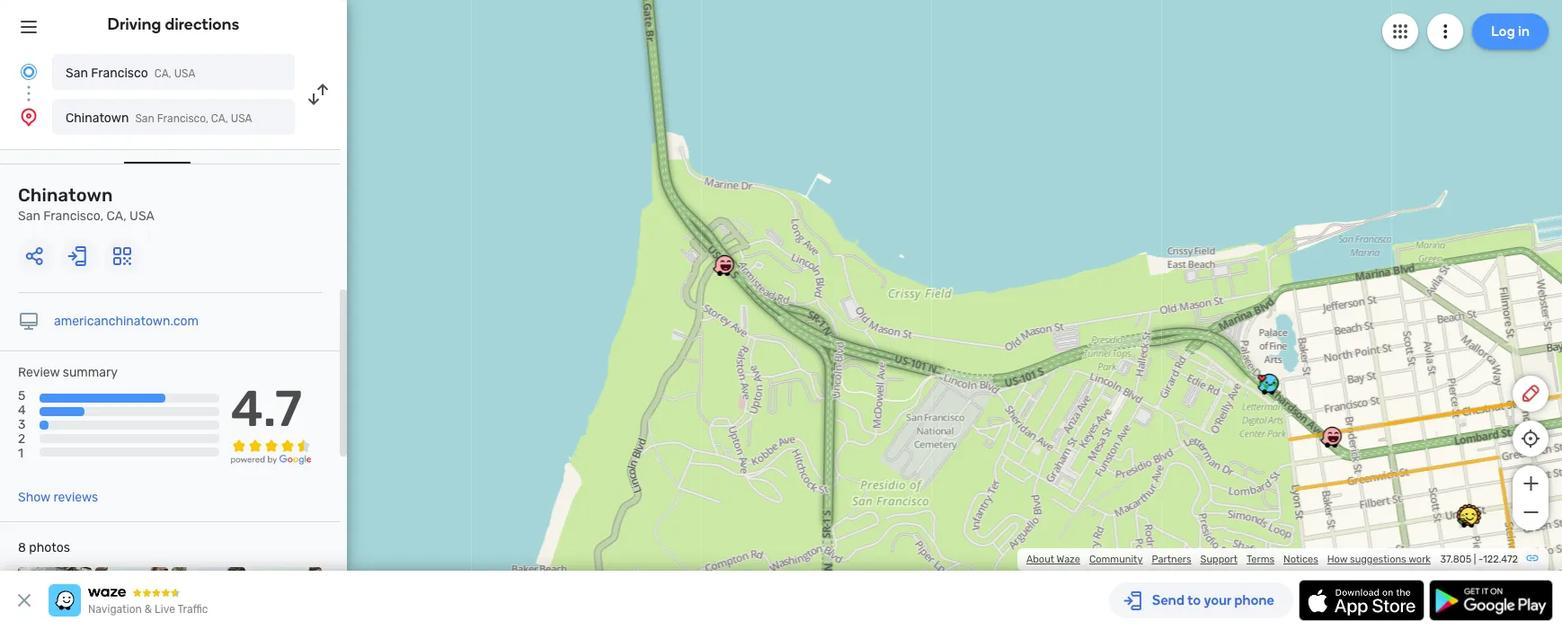 Task type: describe. For each thing, give the bounding box(es) containing it.
support
[[1201, 554, 1238, 566]]

&
[[145, 603, 152, 616]]

4
[[18, 403, 26, 418]]

5 4 3 2 1
[[18, 389, 26, 462]]

image 2 of chinatown, sf image
[[95, 567, 168, 630]]

how
[[1328, 554, 1348, 566]]

8
[[18, 540, 26, 556]]

san francisco ca, usa
[[66, 66, 196, 81]]

work
[[1409, 554, 1431, 566]]

partners link
[[1152, 554, 1192, 566]]

|
[[1474, 554, 1477, 566]]

notices link
[[1284, 554, 1319, 566]]

traffic
[[178, 603, 208, 616]]

location image
[[18, 106, 40, 128]]

community link
[[1090, 554, 1143, 566]]

navigation & live traffic
[[88, 603, 208, 616]]

link image
[[1526, 551, 1540, 566]]

americanchinatown.com
[[54, 314, 199, 329]]

summary
[[63, 365, 118, 380]]

driving
[[108, 14, 161, 34]]

2 horizontal spatial san
[[135, 112, 154, 125]]

how suggestions work link
[[1328, 554, 1431, 566]]

37.805
[[1441, 554, 1472, 566]]

ca, inside san francisco ca, usa
[[154, 67, 171, 80]]

0 vertical spatial chinatown san francisco, ca, usa
[[66, 111, 252, 126]]

terms
[[1247, 554, 1275, 566]]

8 photos
[[18, 540, 70, 556]]

computer image
[[18, 311, 40, 333]]

usa inside san francisco ca, usa
[[174, 67, 196, 80]]

current location image
[[18, 61, 40, 83]]

about
[[1027, 554, 1055, 566]]

0 vertical spatial francisco,
[[157, 112, 209, 125]]

0 horizontal spatial ca,
[[107, 209, 126, 224]]

destination button
[[124, 134, 191, 164]]

starting point
[[18, 134, 97, 149]]

live
[[155, 603, 175, 616]]



Task type: vqa. For each thing, say whether or not it's contained in the screenshot.
image 2 of arizona, [missing %{city} value]
no



Task type: locate. For each thing, give the bounding box(es) containing it.
francisco, up "destination"
[[157, 112, 209, 125]]

1 horizontal spatial san
[[66, 66, 88, 81]]

chinatown inside chinatown san francisco, ca, usa
[[18, 184, 113, 206]]

1 vertical spatial chinatown san francisco, ca, usa
[[18, 184, 155, 224]]

0 vertical spatial san
[[66, 66, 88, 81]]

1 horizontal spatial ca,
[[154, 67, 171, 80]]

2 horizontal spatial ca,
[[211, 112, 228, 125]]

zoom out image
[[1520, 502, 1543, 523]]

image 3 of chinatown, sf image
[[172, 567, 245, 630]]

san
[[66, 66, 88, 81], [135, 112, 154, 125], [18, 209, 40, 224]]

destination
[[124, 134, 191, 149]]

francisco
[[91, 66, 148, 81]]

5
[[18, 389, 25, 404]]

1 vertical spatial ca,
[[211, 112, 228, 125]]

2 vertical spatial ca,
[[107, 209, 126, 224]]

driving directions
[[108, 14, 240, 34]]

review summary
[[18, 365, 118, 380]]

partners
[[1152, 554, 1192, 566]]

francisco, down starting point button
[[43, 209, 104, 224]]

chinatown up point
[[66, 111, 129, 126]]

0 horizontal spatial san
[[18, 209, 40, 224]]

1 horizontal spatial usa
[[174, 67, 196, 80]]

about waze community partners support terms notices how suggestions work
[[1027, 554, 1431, 566]]

image 1 of chinatown, sf image
[[18, 567, 91, 630]]

0 vertical spatial ca,
[[154, 67, 171, 80]]

0 vertical spatial usa
[[174, 67, 196, 80]]

0 horizontal spatial francisco,
[[43, 209, 104, 224]]

1 horizontal spatial francisco,
[[157, 112, 209, 125]]

usa
[[174, 67, 196, 80], [231, 112, 252, 125], [130, 209, 155, 224]]

suggestions
[[1351, 554, 1407, 566]]

0 horizontal spatial usa
[[130, 209, 155, 224]]

chinatown san francisco, ca, usa down point
[[18, 184, 155, 224]]

1 vertical spatial francisco,
[[43, 209, 104, 224]]

0 vertical spatial chinatown
[[66, 111, 129, 126]]

3
[[18, 417, 26, 433]]

zoom in image
[[1520, 473, 1543, 495]]

pencil image
[[1520, 383, 1542, 405]]

francisco,
[[157, 112, 209, 125], [43, 209, 104, 224]]

1 vertical spatial usa
[[231, 112, 252, 125]]

photos
[[29, 540, 70, 556]]

chinatown san francisco, ca, usa up "destination"
[[66, 111, 252, 126]]

-
[[1479, 554, 1484, 566]]

directions
[[165, 14, 240, 34]]

americanchinatown.com link
[[54, 314, 199, 329]]

community
[[1090, 554, 1143, 566]]

2
[[18, 432, 25, 447]]

4.7
[[231, 380, 302, 439]]

chinatown
[[66, 111, 129, 126], [18, 184, 113, 206]]

reviews
[[53, 490, 98, 505]]

review
[[18, 365, 60, 380]]

chinatown san francisco, ca, usa
[[66, 111, 252, 126], [18, 184, 155, 224]]

show
[[18, 490, 50, 505]]

ca,
[[154, 67, 171, 80], [211, 112, 228, 125], [107, 209, 126, 224]]

1
[[18, 446, 23, 462]]

waze
[[1057, 554, 1081, 566]]

122.472
[[1484, 554, 1519, 566]]

starting point button
[[18, 134, 97, 162]]

san down starting point button
[[18, 209, 40, 224]]

san up "destination"
[[135, 112, 154, 125]]

notices
[[1284, 554, 1319, 566]]

1 vertical spatial san
[[135, 112, 154, 125]]

image 4 of chinatown, sf image
[[249, 567, 322, 630]]

1 vertical spatial chinatown
[[18, 184, 113, 206]]

chinatown down starting point button
[[18, 184, 113, 206]]

2 vertical spatial san
[[18, 209, 40, 224]]

show reviews
[[18, 490, 98, 505]]

37.805 | -122.472
[[1441, 554, 1519, 566]]

about waze link
[[1027, 554, 1081, 566]]

x image
[[13, 590, 35, 611]]

point
[[68, 134, 97, 149]]

san left francisco on the left of the page
[[66, 66, 88, 81]]

2 vertical spatial usa
[[130, 209, 155, 224]]

starting
[[18, 134, 64, 149]]

terms link
[[1247, 554, 1275, 566]]

support link
[[1201, 554, 1238, 566]]

navigation
[[88, 603, 142, 616]]

2 horizontal spatial usa
[[231, 112, 252, 125]]



